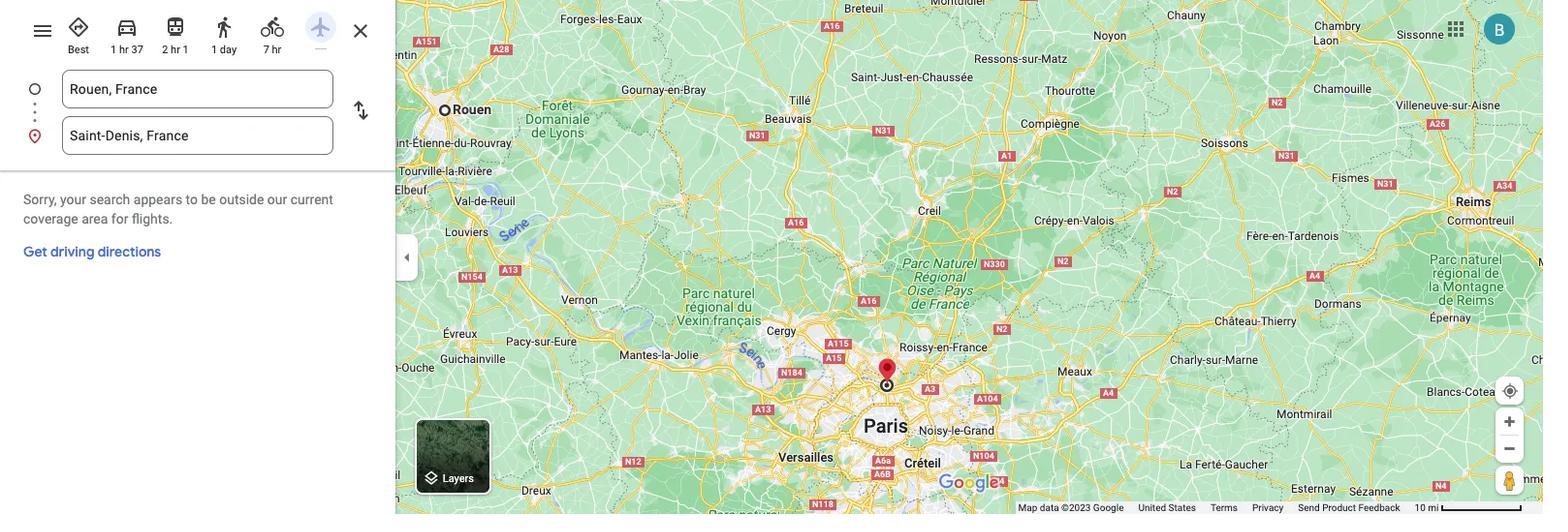 Task type: vqa. For each thing, say whether or not it's contained in the screenshot.
Collapse side panel image
yes



Task type: locate. For each thing, give the bounding box(es) containing it.
1 none field from the top
[[70, 70, 326, 109]]

None field
[[70, 70, 326, 109], [70, 116, 326, 155]]

0 horizontal spatial hr
[[119, 44, 129, 56]]

7 hr
[[263, 44, 281, 56]]

directions
[[98, 243, 161, 261]]

1 inside "2 hr 1" radio
[[183, 44, 189, 56]]

hr
[[119, 44, 129, 56], [171, 44, 180, 56], [272, 44, 281, 56]]

10
[[1415, 503, 1426, 514]]

1 1 from the left
[[111, 44, 117, 56]]

2 hr 1
[[162, 44, 189, 56]]

send
[[1298, 503, 1320, 514]]

1 horizontal spatial 1
[[183, 44, 189, 56]]

get driving directions
[[23, 243, 161, 261]]

1 vertical spatial none field
[[70, 116, 326, 155]]

2 horizontal spatial 1
[[211, 44, 217, 56]]

zoom out image
[[1502, 442, 1517, 457]]

footer inside google maps element
[[1018, 502, 1415, 515]]

list item down 2 hr 1
[[0, 70, 395, 132]]

1 inside 1 hr 37 option
[[111, 44, 117, 56]]

1 hr 37 radio
[[107, 8, 147, 57]]

2 hr from the left
[[171, 44, 180, 56]]

7 hr radio
[[252, 8, 293, 57]]

hr right 2
[[171, 44, 180, 56]]

None radio
[[300, 8, 341, 49]]

1 day
[[211, 44, 237, 56]]

your
[[60, 192, 86, 207]]

outside
[[219, 192, 264, 207]]

best
[[68, 44, 89, 56]]

hr inside radio
[[171, 44, 180, 56]]

2 horizontal spatial hr
[[272, 44, 281, 56]]

list
[[0, 70, 395, 155]]

coverage
[[23, 211, 78, 227]]

1 horizontal spatial hr
[[171, 44, 180, 56]]

10 mi button
[[1415, 503, 1523, 514]]

none field 'destination saint-denis, france'
[[70, 116, 326, 155]]

1 left day
[[211, 44, 217, 56]]

terms button
[[1211, 502, 1238, 515]]

privacy button
[[1252, 502, 1284, 515]]

none field down 2 hr 1
[[70, 70, 326, 109]]

list item
[[0, 70, 395, 132], [0, 116, 395, 155]]

list item down starting point rouen, france field
[[0, 116, 395, 155]]

0 horizontal spatial 1
[[111, 44, 117, 56]]

2 none field from the top
[[70, 116, 326, 155]]

driving image
[[115, 16, 139, 39]]

flights image
[[309, 16, 332, 39]]

1 left 37
[[111, 44, 117, 56]]

to
[[186, 192, 198, 207]]

mi
[[1428, 503, 1439, 514]]

zoom in image
[[1502, 415, 1517, 429]]

10 mi
[[1415, 503, 1439, 514]]

1 hr from the left
[[119, 44, 129, 56]]

map data ©2023 google
[[1018, 503, 1124, 514]]

flights.
[[132, 211, 173, 227]]

footer containing map data ©2023 google
[[1018, 502, 1415, 515]]

3 hr from the left
[[272, 44, 281, 56]]

united states button
[[1138, 502, 1196, 515]]

google maps element
[[0, 0, 1543, 515]]

driving
[[50, 243, 94, 261]]

privacy
[[1252, 503, 1284, 514]]

0 vertical spatial none field
[[70, 70, 326, 109]]

current
[[291, 192, 333, 207]]

1
[[111, 44, 117, 56], [183, 44, 189, 56], [211, 44, 217, 56]]

united states
[[1138, 503, 1196, 514]]

terms
[[1211, 503, 1238, 514]]

1 inside 1 day option
[[211, 44, 217, 56]]

footer
[[1018, 502, 1415, 515]]

hr left 37
[[119, 44, 129, 56]]

area
[[82, 211, 108, 227]]

hr right "7"
[[272, 44, 281, 56]]

none field down starting point rouen, france field
[[70, 116, 326, 155]]

hr for 37
[[119, 44, 129, 56]]

2
[[162, 44, 168, 56]]

1 right 2
[[183, 44, 189, 56]]

3 1 from the left
[[211, 44, 217, 56]]

2 1 from the left
[[183, 44, 189, 56]]

2 hr 1 radio
[[155, 8, 196, 57]]

be
[[201, 192, 216, 207]]

search
[[90, 192, 130, 207]]

map
[[1018, 503, 1038, 514]]

1 for 1 day
[[211, 44, 217, 56]]

list inside google maps element
[[0, 70, 395, 155]]



Task type: describe. For each thing, give the bounding box(es) containing it.
data
[[1040, 503, 1059, 514]]

cycling image
[[261, 16, 284, 39]]

none field starting point rouen, france
[[70, 70, 326, 109]]

close directions image
[[349, 19, 372, 43]]

states
[[1169, 503, 1196, 514]]

hr for 1
[[171, 44, 180, 56]]

appears
[[134, 192, 182, 207]]

send product feedback button
[[1298, 502, 1400, 515]]

product
[[1322, 503, 1356, 514]]

Destination Saint-Denis, France field
[[70, 124, 326, 147]]

transit image
[[164, 16, 187, 39]]

37
[[131, 44, 143, 56]]

united
[[1138, 503, 1166, 514]]

get
[[23, 243, 47, 261]]

day
[[220, 44, 237, 56]]

Best radio
[[58, 8, 99, 57]]

our
[[267, 192, 287, 207]]

show your location image
[[1502, 383, 1519, 400]]

7
[[263, 44, 269, 56]]

show street view coverage image
[[1496, 466, 1524, 495]]

1 day radio
[[204, 8, 244, 57]]

sorry,
[[23, 192, 57, 207]]

1 hr 37
[[111, 44, 143, 56]]

1 list item from the top
[[0, 70, 395, 132]]

©2023
[[1062, 503, 1091, 514]]

layers
[[443, 473, 474, 486]]

walking image
[[212, 16, 236, 39]]

google
[[1093, 503, 1124, 514]]

Starting point Rouen, France field
[[70, 78, 326, 101]]

send product feedback
[[1298, 503, 1400, 514]]

2 list item from the top
[[0, 116, 395, 155]]

best travel modes image
[[67, 16, 90, 39]]

1 for 1 hr 37
[[111, 44, 117, 56]]

reverse starting point and destination image
[[349, 99, 372, 122]]

collapse side panel image
[[396, 247, 418, 268]]

directions main content
[[0, 0, 395, 515]]

for
[[111, 211, 128, 227]]

feedback
[[1359, 503, 1400, 514]]

get driving directions button
[[23, 242, 161, 262]]

sorry, your search appears to be outside our current coverage area for flights.
[[23, 192, 333, 227]]



